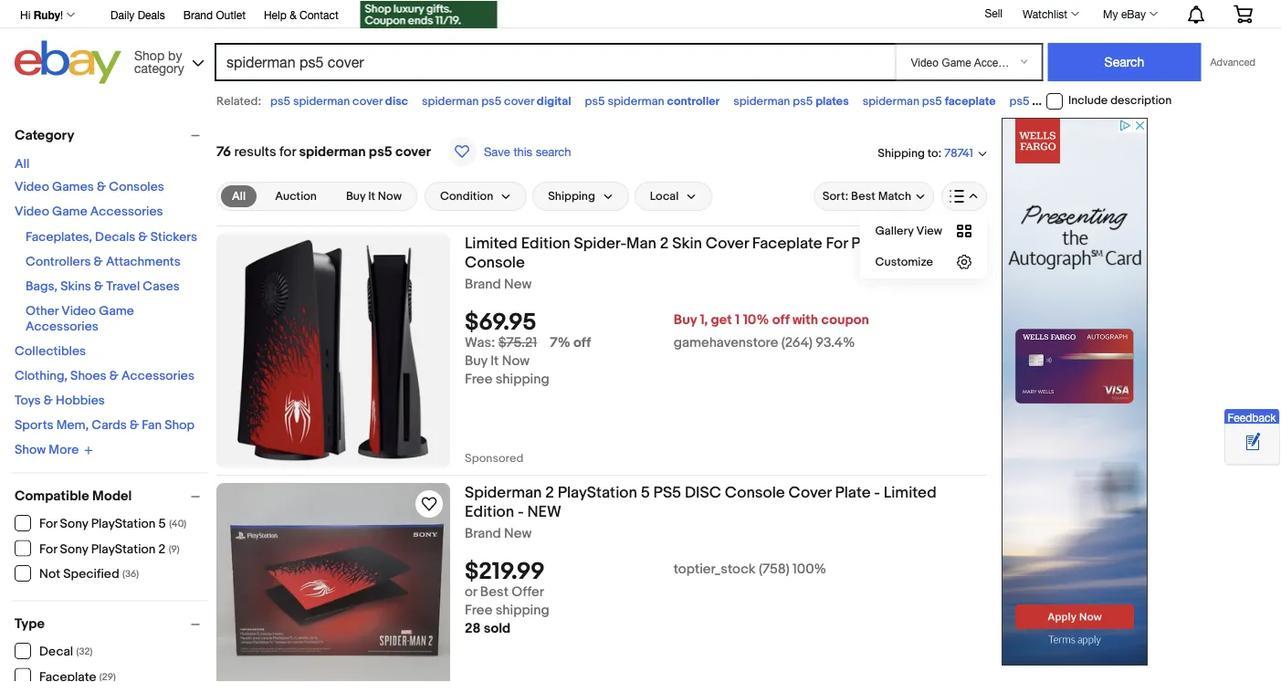 Task type: describe. For each thing, give the bounding box(es) containing it.
ps5 right 'digital'
[[585, 94, 605, 108]]

console inside limited edition spider-man 2 skin cover faceplate for ps5 disc/digital console brand new
[[465, 253, 525, 272]]

& up bags, skins & travel cases link
[[94, 254, 103, 270]]

customize button
[[861, 247, 987, 278]]

save
[[484, 144, 510, 158]]

video game accessories
[[15, 204, 163, 220]]

bags, skins & travel cases link
[[26, 279, 180, 295]]

was:
[[465, 335, 495, 351]]

ps5 inside spiderman 2 playstation 5 ps5 disc console cover plate - limited edition - new brand new
[[654, 483, 682, 502]]

video games & consoles
[[15, 179, 164, 195]]

plates
[[816, 94, 849, 108]]

for
[[280, 143, 296, 160]]

& right toys
[[44, 393, 53, 409]]

include
[[1069, 94, 1108, 108]]

100%
[[793, 562, 827, 578]]

collectibles
[[15, 344, 86, 359]]

cover down 'my'
[[1101, 94, 1132, 108]]

for sony playstation 2 (9)
[[39, 542, 180, 557]]

help & contact
[[264, 8, 339, 21]]

cover inside spiderman 2 playstation 5 ps5 disc console cover plate - limited edition - new brand new
[[789, 483, 832, 502]]

spiderman right disc
[[422, 94, 479, 108]]

model
[[92, 488, 132, 505]]

shipping for shipping
[[548, 189, 595, 203]]

coupon
[[822, 312, 870, 329]]

video games & consoles link
[[15, 179, 164, 195]]

playstation for (9)
[[91, 542, 156, 557]]

ps5 right related:
[[270, 94, 291, 108]]

watchlist link
[[1013, 3, 1088, 25]]

1 horizontal spatial -
[[875, 483, 881, 502]]

offer
[[512, 584, 544, 601]]

auction
[[275, 189, 317, 203]]

hi ruby !
[[20, 8, 63, 21]]

spiderman left description
[[1033, 94, 1089, 108]]

decal (32)
[[39, 644, 92, 660]]

compatible model button
[[15, 488, 208, 505]]

& inside help & contact link
[[290, 8, 297, 21]]

sort:
[[823, 189, 849, 203]]

ps5 inside 'main content'
[[369, 143, 392, 160]]

gamehavenstore
[[674, 335, 779, 351]]

limited edition spider-man 2 skin cover faceplate for ps5 disc/digital console image
[[216, 234, 450, 468]]

main content containing $69.95
[[216, 118, 987, 682]]

ps5 spiderman controller
[[585, 94, 720, 108]]

compatible
[[15, 488, 89, 505]]

(264)
[[782, 335, 813, 351]]

help & contact link
[[264, 5, 339, 26]]

more
[[49, 443, 79, 458]]

other
[[26, 304, 59, 319]]

buy inside gamehavenstore (264) 93.4% buy it now free shipping
[[465, 353, 488, 370]]

not specified (36)
[[39, 567, 139, 582]]

daily deals
[[111, 8, 165, 21]]

5 for (40)
[[159, 517, 166, 532]]

brand outlet link
[[183, 5, 246, 26]]

shop by category
[[134, 48, 184, 75]]

spiderman 2 playstation 5 ps5 disc console cover plate - limited edition - new heading
[[465, 483, 937, 522]]

(32)
[[76, 646, 92, 658]]

1 horizontal spatial off
[[772, 312, 790, 329]]

daily deals link
[[111, 5, 165, 26]]

help
[[264, 8, 287, 21]]

faceplates, decals & stickers link
[[26, 230, 197, 245]]

(36)
[[122, 569, 139, 581]]

76 results for spiderman ps5 cover
[[216, 143, 431, 160]]

new
[[527, 502, 562, 522]]

faceplates,
[[26, 230, 92, 245]]

mem,
[[56, 418, 89, 433]]

shop inside shop by category
[[134, 48, 165, 63]]

type
[[15, 616, 45, 633]]

shipping for offer
[[496, 603, 550, 619]]

skins
[[60, 279, 91, 295]]

sell link
[[977, 7, 1011, 19]]

brand inside 'link'
[[183, 8, 213, 21]]

shipping for now
[[496, 372, 550, 388]]

brand inside limited edition spider-man 2 skin cover faceplate for ps5 disc/digital console brand new
[[465, 276, 501, 293]]

spiderman up 76 results for spiderman ps5 cover
[[293, 94, 350, 108]]

new inside limited edition spider-man 2 skin cover faceplate for ps5 disc/digital console brand new
[[504, 276, 532, 293]]

man
[[627, 234, 657, 253]]

daily
[[111, 8, 135, 21]]

1 horizontal spatial all
[[232, 189, 246, 203]]

cover left disc
[[353, 94, 383, 108]]

0 vertical spatial accessories
[[90, 204, 163, 220]]

disc/digital
[[883, 234, 968, 253]]

sony for for sony playstation 2
[[60, 542, 88, 557]]

it inside gamehavenstore (264) 93.4% buy it now free shipping
[[491, 353, 499, 370]]

category
[[134, 60, 184, 75]]

now inside 'link'
[[378, 189, 402, 203]]

free for or
[[465, 603, 493, 619]]

your shopping cart image
[[1233, 5, 1254, 23]]

sold
[[484, 621, 511, 637]]

sports mem, cards & fan shop link
[[15, 418, 195, 433]]

my ebay link
[[1094, 3, 1166, 25]]

:
[[939, 146, 942, 160]]

accessories inside faceplates, decals & stickers controllers & attachments bags, skins & travel cases other video game accessories
[[26, 319, 99, 335]]

7%
[[550, 335, 571, 351]]

0 horizontal spatial -
[[518, 502, 524, 522]]

shop inside collectibles clothing, shoes & accessories toys & hobbies sports mem, cards & fan shop
[[165, 418, 195, 433]]

gallery
[[876, 224, 914, 238]]

for for for sony playstation 2
[[39, 542, 57, 557]]

ps5 inside limited edition spider-man 2 skin cover faceplate for ps5 disc/digital console brand new
[[852, 234, 880, 253]]

get the coupon image
[[361, 1, 498, 28]]

All selected text field
[[232, 188, 246, 205]]

buy it now
[[346, 189, 402, 203]]

it inside buy it now 'link'
[[368, 189, 375, 203]]

shoes
[[70, 369, 107, 384]]

stickers
[[150, 230, 197, 245]]

attachments
[[106, 254, 181, 270]]

& right shoes
[[109, 369, 119, 384]]

spiderman right controller
[[734, 94, 791, 108]]

auction link
[[264, 185, 328, 207]]

condition button
[[425, 182, 527, 211]]

to
[[928, 146, 939, 160]]

& left fan
[[130, 418, 139, 433]]

ps5 left plates on the top
[[793, 94, 813, 108]]

clothing, shoes & accessories link
[[15, 369, 195, 384]]

advanced link
[[1202, 44, 1265, 80]]

show more button
[[15, 443, 93, 458]]

include description
[[1069, 94, 1172, 108]]

spiderman right plates on the top
[[863, 94, 920, 108]]

0 horizontal spatial all link
[[15, 157, 30, 172]]

for for for sony playstation 5
[[39, 517, 57, 532]]

(758)
[[759, 562, 790, 578]]

or
[[465, 584, 477, 601]]

buy for buy 1, get 1 10% off with coupon
[[674, 312, 697, 329]]

hobbies
[[56, 393, 105, 409]]

78741
[[945, 147, 974, 161]]

ps5 left faceplate
[[922, 94, 943, 108]]

2 inside spiderman 2 playstation 5 ps5 disc console cover plate - limited edition - new brand new
[[546, 483, 554, 502]]

spiderman ps5 cover digital
[[422, 94, 571, 108]]

best inside the toptier_stock (758) 100% or best offer free shipping 28 sold
[[480, 584, 509, 601]]

limited edition spider-man 2 skin cover faceplate for ps5 disc/digital console link
[[465, 234, 987, 276]]

for sony playstation 5 (40)
[[39, 517, 187, 532]]

ps5 right faceplate
[[1010, 94, 1030, 108]]

playstation for (40)
[[91, 517, 156, 532]]

spiderman
[[465, 483, 542, 502]]

this
[[514, 144, 533, 158]]

gallery view link
[[861, 216, 987, 247]]

specified
[[63, 567, 119, 582]]

76
[[216, 143, 231, 160]]



Task type: vqa. For each thing, say whether or not it's contained in the screenshot.


Task type: locate. For each thing, give the bounding box(es) containing it.
watch spiderman 2 playstation 5 ps5 disc console cover plate - limited edition - new image
[[418, 493, 440, 515]]

console right disc
[[725, 483, 785, 502]]

1 vertical spatial 5
[[159, 517, 166, 532]]

2 vertical spatial accessories
[[122, 369, 195, 384]]

new up $69.95
[[504, 276, 532, 293]]

1 vertical spatial free
[[465, 603, 493, 619]]

now inside gamehavenstore (264) 93.4% buy it now free shipping
[[502, 353, 530, 370]]

& right skins
[[94, 279, 103, 295]]

1 vertical spatial shipping
[[548, 189, 595, 203]]

off left with
[[772, 312, 790, 329]]

cover inside 'main content'
[[396, 143, 431, 160]]

all down category
[[15, 157, 30, 172]]

off right 7%
[[574, 335, 591, 351]]

cover
[[353, 94, 383, 108], [504, 94, 534, 108], [1101, 94, 1132, 108], [396, 143, 431, 160]]

1 shipping from the top
[[496, 372, 550, 388]]

7% off
[[550, 335, 591, 351]]

1 horizontal spatial game
[[99, 304, 134, 319]]

accessories down consoles
[[90, 204, 163, 220]]

video inside faceplates, decals & stickers controllers & attachments bags, skins & travel cases other video game accessories
[[61, 304, 96, 319]]

0 horizontal spatial cover
[[706, 234, 749, 253]]

0 vertical spatial shipping
[[878, 146, 925, 160]]

spiderman 2 playstation 5 ps5 disc console cover plate - limited edition - new link
[[465, 483, 987, 526]]

accessories up "collectibles" link
[[26, 319, 99, 335]]

shipping
[[496, 372, 550, 388], [496, 603, 550, 619]]

0 horizontal spatial buy
[[346, 189, 366, 203]]

spiderman right for
[[299, 143, 366, 160]]

best
[[851, 189, 876, 203], [480, 584, 509, 601]]

0 vertical spatial video
[[15, 179, 49, 195]]

2
[[1092, 94, 1099, 108], [660, 234, 669, 253], [546, 483, 554, 502], [159, 542, 166, 557]]

console up $69.95
[[465, 253, 525, 272]]

0 vertical spatial best
[[851, 189, 876, 203]]

fan
[[142, 418, 162, 433]]

feedback
[[1228, 411, 1277, 424]]

limited
[[465, 234, 518, 253], [884, 483, 937, 502]]

brand inside spiderman 2 playstation 5 ps5 disc console cover plate - limited edition - new brand new
[[465, 526, 501, 542]]

shop right fan
[[165, 418, 195, 433]]

free for buy
[[465, 372, 493, 388]]

free down was:
[[465, 372, 493, 388]]

free inside the toptier_stock (758) 100% or best offer free shipping 28 sold
[[465, 603, 493, 619]]

0 vertical spatial sony
[[60, 517, 88, 532]]

1 vertical spatial now
[[502, 353, 530, 370]]

limited down condition dropdown button
[[465, 234, 518, 253]]

video for video game accessories
[[15, 204, 49, 220]]

faceplates, decals & stickers controllers & attachments bags, skins & travel cases other video game accessories
[[26, 230, 197, 335]]

1 new from the top
[[504, 276, 532, 293]]

0 vertical spatial now
[[378, 189, 402, 203]]

type button
[[15, 616, 208, 633]]

video up faceplates,
[[15, 204, 49, 220]]

for up not
[[39, 542, 57, 557]]

accessories inside collectibles clothing, shoes & accessories toys & hobbies sports mem, cards & fan shop
[[122, 369, 195, 384]]

2 vertical spatial buy
[[465, 353, 488, 370]]

limited inside spiderman 2 playstation 5 ps5 disc console cover plate - limited edition - new brand new
[[884, 483, 937, 502]]

1 vertical spatial off
[[574, 335, 591, 351]]

free inside gamehavenstore (264) 93.4% buy it now free shipping
[[465, 372, 493, 388]]

controllers
[[26, 254, 91, 270]]

sony for for sony playstation 5
[[60, 517, 88, 532]]

sell
[[985, 7, 1003, 19]]

0 vertical spatial free
[[465, 372, 493, 388]]

digital
[[537, 94, 571, 108]]

1 horizontal spatial edition
[[521, 234, 571, 253]]

1 vertical spatial all
[[232, 189, 246, 203]]

buy down was:
[[465, 353, 488, 370]]

ps5 up buy it now 'link'
[[369, 143, 392, 160]]

main content
[[216, 118, 987, 682]]

other video game accessories link
[[26, 304, 134, 335]]

1 horizontal spatial buy
[[465, 353, 488, 370]]

video for video games & consoles
[[15, 179, 49, 195]]

2 left skin
[[660, 234, 669, 253]]

show
[[15, 443, 46, 458]]

ps5 left disc
[[654, 483, 682, 502]]

ps5 up save
[[482, 94, 502, 108]]

for down sort:
[[826, 234, 848, 253]]

match
[[878, 189, 912, 203]]

0 horizontal spatial edition
[[465, 502, 514, 522]]

1 horizontal spatial best
[[851, 189, 876, 203]]

now
[[378, 189, 402, 203], [502, 353, 530, 370]]

all
[[15, 157, 30, 172], [232, 189, 246, 203]]

1
[[735, 312, 740, 329]]

$219.99
[[465, 558, 545, 587]]

2 shipping from the top
[[496, 603, 550, 619]]

2 new from the top
[[504, 526, 532, 542]]

save this search button
[[442, 136, 577, 167]]

ruby
[[33, 8, 60, 21]]

(9)
[[169, 544, 180, 555]]

sony down compatible model
[[60, 517, 88, 532]]

1 vertical spatial edition
[[465, 502, 514, 522]]

shipping inside the toptier_stock (758) 100% or best offer free shipping 28 sold
[[496, 603, 550, 619]]

cover left 'digital'
[[504, 94, 534, 108]]

0 horizontal spatial it
[[368, 189, 375, 203]]

sony up not specified (36)
[[60, 542, 88, 557]]

consoles
[[109, 179, 164, 195]]

Search for anything text field
[[217, 45, 892, 79]]

1 vertical spatial buy
[[674, 312, 697, 329]]

!
[[60, 8, 63, 21]]

best right sort:
[[851, 189, 876, 203]]

spiderman
[[293, 94, 350, 108], [422, 94, 479, 108], [608, 94, 665, 108], [734, 94, 791, 108], [863, 94, 920, 108], [1033, 94, 1089, 108], [299, 143, 366, 160]]

listing options selector. list view selected. image
[[950, 189, 979, 204]]

for inside limited edition spider-man 2 skin cover faceplate for ps5 disc/digital console brand new
[[826, 234, 848, 253]]

buy down 76 results for spiderman ps5 cover
[[346, 189, 366, 203]]

deals
[[138, 8, 165, 21]]

- right plate
[[875, 483, 881, 502]]

0 vertical spatial limited
[[465, 234, 518, 253]]

sports
[[15, 418, 53, 433]]

gamehavenstore (264) 93.4% buy it now free shipping
[[465, 335, 855, 388]]

category button
[[15, 127, 208, 143]]

outlet
[[216, 8, 246, 21]]

1 horizontal spatial now
[[502, 353, 530, 370]]

1 vertical spatial it
[[491, 353, 499, 370]]

brand left outlet
[[183, 8, 213, 21]]

was: $75.21
[[465, 335, 537, 351]]

2 free from the top
[[465, 603, 493, 619]]

0 horizontal spatial best
[[480, 584, 509, 601]]

0 vertical spatial playstation
[[558, 483, 637, 502]]

not
[[39, 567, 60, 582]]

new down new
[[504, 526, 532, 542]]

0 horizontal spatial 5
[[159, 517, 166, 532]]

spiderman 2 playstation 5 ps5 disc console cover plate - limited edition - new image
[[216, 483, 450, 682]]

my ebay
[[1104, 7, 1146, 20]]

1 vertical spatial limited
[[884, 483, 937, 502]]

video down skins
[[61, 304, 96, 319]]

it down was: $75.21
[[491, 353, 499, 370]]

playstation inside spiderman 2 playstation 5 ps5 disc console cover plate - limited edition - new brand new
[[558, 483, 637, 502]]

sony
[[60, 517, 88, 532], [60, 542, 88, 557]]

shipping for shipping to : 78741
[[878, 146, 925, 160]]

1 horizontal spatial cover
[[789, 483, 832, 502]]

accessories up fan
[[122, 369, 195, 384]]

1 vertical spatial for
[[39, 517, 57, 532]]

local button
[[635, 182, 713, 211]]

1 horizontal spatial limited
[[884, 483, 937, 502]]

0 vertical spatial brand
[[183, 8, 213, 21]]

1 free from the top
[[465, 372, 493, 388]]

1 vertical spatial accessories
[[26, 319, 99, 335]]

ps5 up customize
[[852, 234, 880, 253]]

1 vertical spatial shop
[[165, 418, 195, 433]]

cover inside limited edition spider-man 2 skin cover faceplate for ps5 disc/digital console brand new
[[706, 234, 749, 253]]

edition inside spiderman 2 playstation 5 ps5 disc console cover plate - limited edition - new brand new
[[465, 502, 514, 522]]

faceplate
[[753, 234, 823, 253]]

1 horizontal spatial console
[[725, 483, 785, 502]]

shipping left to
[[878, 146, 925, 160]]

all link down 76
[[221, 185, 257, 207]]

all link
[[15, 157, 30, 172], [221, 185, 257, 207]]

2 vertical spatial video
[[61, 304, 96, 319]]

& up attachments
[[138, 230, 148, 245]]

customize
[[876, 255, 934, 269]]

28
[[465, 621, 481, 637]]

get
[[711, 312, 732, 329]]

skin
[[672, 234, 702, 253]]

limited inside limited edition spider-man 2 skin cover faceplate for ps5 disc/digital console brand new
[[465, 234, 518, 253]]

edition left new
[[465, 502, 514, 522]]

0 horizontal spatial all
[[15, 157, 30, 172]]

search
[[536, 144, 571, 158]]

2 left description
[[1092, 94, 1099, 108]]

buy
[[346, 189, 366, 203], [674, 312, 697, 329], [465, 353, 488, 370]]

2 vertical spatial brand
[[465, 526, 501, 542]]

1 vertical spatial playstation
[[91, 517, 156, 532]]

game down games
[[52, 204, 87, 220]]

0 vertical spatial for
[[826, 234, 848, 253]]

advertisement region
[[1002, 118, 1148, 666]]

edition inside limited edition spider-man 2 skin cover faceplate for ps5 disc/digital console brand new
[[521, 234, 571, 253]]

my
[[1104, 7, 1119, 20]]

0 horizontal spatial shipping
[[548, 189, 595, 203]]

it
[[368, 189, 375, 203], [491, 353, 499, 370]]

shop left by at the left of page
[[134, 48, 165, 63]]

buy inside 'link'
[[346, 189, 366, 203]]

0 horizontal spatial limited
[[465, 234, 518, 253]]

1 vertical spatial shipping
[[496, 603, 550, 619]]

watchlist
[[1023, 7, 1068, 20]]

shipping down offer
[[496, 603, 550, 619]]

0 vertical spatial cover
[[706, 234, 749, 253]]

0 horizontal spatial off
[[574, 335, 591, 351]]

game inside faceplates, decals & stickers controllers & attachments bags, skins & travel cases other video game accessories
[[99, 304, 134, 319]]

save this search
[[484, 144, 571, 158]]

1 vertical spatial cover
[[789, 483, 832, 502]]

all link down category
[[15, 157, 30, 172]]

best inside sort: best match dropdown button
[[851, 189, 876, 203]]

& right help
[[290, 8, 297, 21]]

1 vertical spatial new
[[504, 526, 532, 542]]

5 left (40)
[[159, 517, 166, 532]]

limited right plate
[[884, 483, 937, 502]]

results
[[234, 143, 276, 160]]

game down travel at top
[[99, 304, 134, 319]]

shipping down search
[[548, 189, 595, 203]]

2 inside limited edition spider-man 2 skin cover faceplate for ps5 disc/digital console brand new
[[660, 234, 669, 253]]

0 vertical spatial buy
[[346, 189, 366, 203]]

2 vertical spatial playstation
[[91, 542, 156, 557]]

shipping inside gamehavenstore (264) 93.4% buy it now free shipping
[[496, 372, 550, 388]]

2 left (9)
[[159, 542, 166, 557]]

5 left disc
[[641, 483, 650, 502]]

0 vertical spatial shipping
[[496, 372, 550, 388]]

0 vertical spatial edition
[[521, 234, 571, 253]]

0 vertical spatial off
[[772, 312, 790, 329]]

toptier_stock
[[674, 562, 756, 578]]

shipping inside shipping to : 78741
[[878, 146, 925, 160]]

accessories
[[90, 204, 163, 220], [26, 319, 99, 335], [122, 369, 195, 384]]

2 right spiderman
[[546, 483, 554, 502]]

0 horizontal spatial now
[[378, 189, 402, 203]]

cover down disc
[[396, 143, 431, 160]]

show more
[[15, 443, 79, 458]]

brand up $69.95
[[465, 276, 501, 293]]

for down the compatible
[[39, 517, 57, 532]]

1 vertical spatial brand
[[465, 276, 501, 293]]

shop by category button
[[126, 41, 208, 80]]

none submit inside shop by category banner
[[1048, 43, 1202, 81]]

edition left spider-
[[521, 234, 571, 253]]

0 vertical spatial console
[[465, 253, 525, 272]]

shipping down $75.21
[[496, 372, 550, 388]]

brand up $219.99
[[465, 526, 501, 542]]

1 horizontal spatial all link
[[221, 185, 257, 207]]

playstation for ps5
[[558, 483, 637, 502]]

1 vertical spatial game
[[99, 304, 134, 319]]

0 vertical spatial all
[[15, 157, 30, 172]]

1 vertical spatial console
[[725, 483, 785, 502]]

limited edition spider-man 2 skin cover faceplate for ps5 disc/digital console heading
[[465, 234, 968, 272]]

1 vertical spatial video
[[15, 204, 49, 220]]

5 inside spiderman 2 playstation 5 ps5 disc console cover plate - limited edition - new brand new
[[641, 483, 650, 502]]

shipping
[[878, 146, 925, 160], [548, 189, 595, 203]]

cover left plate
[[789, 483, 832, 502]]

1 vertical spatial best
[[480, 584, 509, 601]]

it down 76 results for spiderman ps5 cover
[[368, 189, 375, 203]]

spiderman inside 'main content'
[[299, 143, 366, 160]]

all down results
[[232, 189, 246, 203]]

ebay
[[1122, 7, 1146, 20]]

5 for ps5
[[641, 483, 650, 502]]

cover right skin
[[706, 234, 749, 253]]

shipping inside dropdown button
[[548, 189, 595, 203]]

1 vertical spatial sony
[[60, 542, 88, 557]]

0 vertical spatial shop
[[134, 48, 165, 63]]

1 horizontal spatial shipping
[[878, 146, 925, 160]]

new inside spiderman 2 playstation 5 ps5 disc console cover plate - limited edition - new brand new
[[504, 526, 532, 542]]

buy for buy it now
[[346, 189, 366, 203]]

& up video game accessories
[[97, 179, 106, 195]]

0 vertical spatial game
[[52, 204, 87, 220]]

shop by category banner
[[10, 0, 1267, 89]]

console inside spiderman 2 playstation 5 ps5 disc console cover plate - limited edition - new brand new
[[725, 483, 785, 502]]

- left new
[[518, 502, 524, 522]]

0 horizontal spatial game
[[52, 204, 87, 220]]

0 vertical spatial it
[[368, 189, 375, 203]]

None submit
[[1048, 43, 1202, 81]]

0 vertical spatial new
[[504, 276, 532, 293]]

clothing,
[[15, 369, 68, 384]]

1 sony from the top
[[60, 517, 88, 532]]

1 horizontal spatial it
[[491, 353, 499, 370]]

bags,
[[26, 279, 58, 295]]

game
[[52, 204, 87, 220], [99, 304, 134, 319]]

0 vertical spatial all link
[[15, 157, 30, 172]]

faceplate
[[945, 94, 996, 108]]

buy left '1,'
[[674, 312, 697, 329]]

description
[[1111, 94, 1172, 108]]

advanced
[[1211, 56, 1256, 68]]

0 horizontal spatial console
[[465, 253, 525, 272]]

spiderman 2 playstation 5 ps5 disc console cover plate - limited edition - new brand new
[[465, 483, 937, 542]]

free up the 28
[[465, 603, 493, 619]]

account navigation
[[10, 0, 1267, 31]]

2 horizontal spatial buy
[[674, 312, 697, 329]]

0 vertical spatial ps5
[[852, 234, 880, 253]]

cases
[[143, 279, 180, 295]]

1 horizontal spatial 5
[[641, 483, 650, 502]]

spiderman down shop by category banner
[[608, 94, 665, 108]]

1 vertical spatial ps5
[[654, 483, 682, 502]]

2 vertical spatial for
[[39, 542, 57, 557]]

1 vertical spatial all link
[[221, 185, 257, 207]]

0 vertical spatial 5
[[641, 483, 650, 502]]

0 horizontal spatial ps5
[[654, 483, 682, 502]]

collectibles link
[[15, 344, 86, 359]]

buy it now link
[[335, 185, 413, 207]]

video left games
[[15, 179, 49, 195]]

now left condition
[[378, 189, 402, 203]]

cover
[[706, 234, 749, 253], [789, 483, 832, 502]]

2 sony from the top
[[60, 542, 88, 557]]

best right 'or' at the left bottom of page
[[480, 584, 509, 601]]

1,
[[700, 312, 708, 329]]

1 horizontal spatial ps5
[[852, 234, 880, 253]]

now down $75.21
[[502, 353, 530, 370]]

ps5 spiderman 2 cover
[[1010, 94, 1132, 108]]



